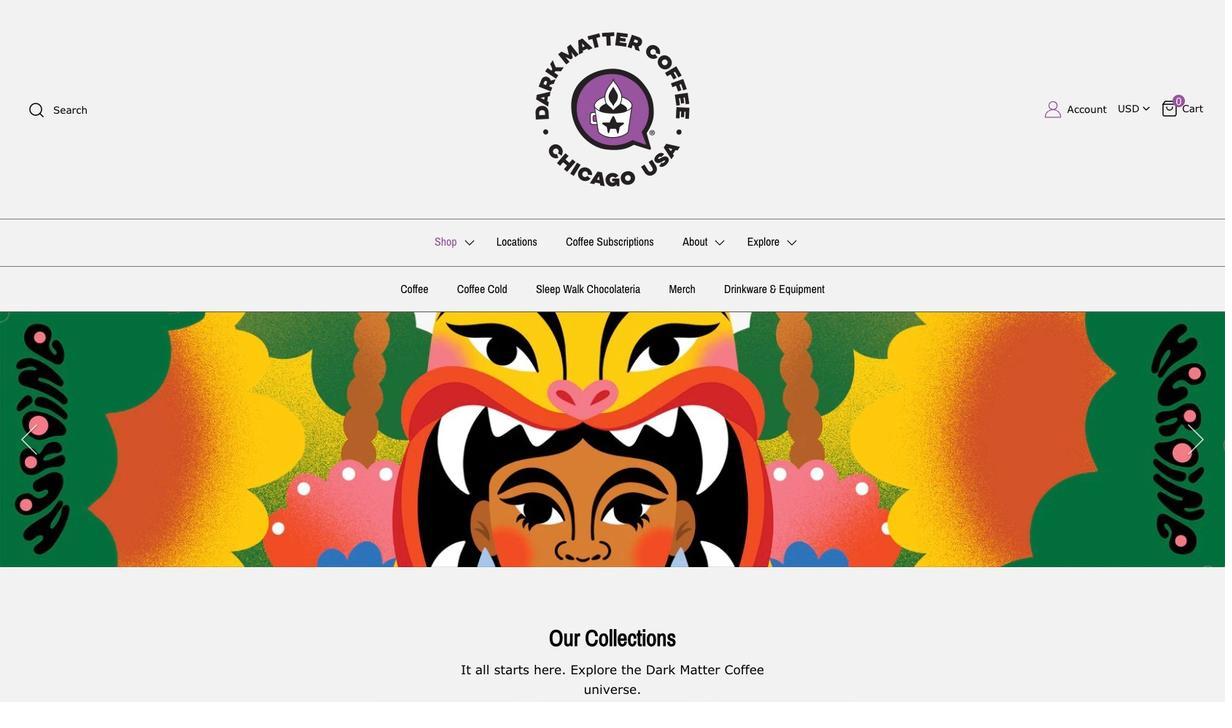 Task type: describe. For each thing, give the bounding box(es) containing it.
next image
[[1167, 411, 1225, 469]]

ae account image
[[1044, 101, 1061, 118]]

previous image
[[0, 411, 58, 469]]

dark matter coffee image
[[503, 0, 722, 219]]



Task type: vqa. For each thing, say whether or not it's contained in the screenshot.
Next image
yes



Task type: locate. For each thing, give the bounding box(es) containing it.
product categories element
[[0, 626, 1225, 702]]

primary navigation navigation
[[0, 219, 1225, 311]]

None field
[[1114, 93, 1154, 114]]

None text field
[[1115, 94, 1153, 114]]



